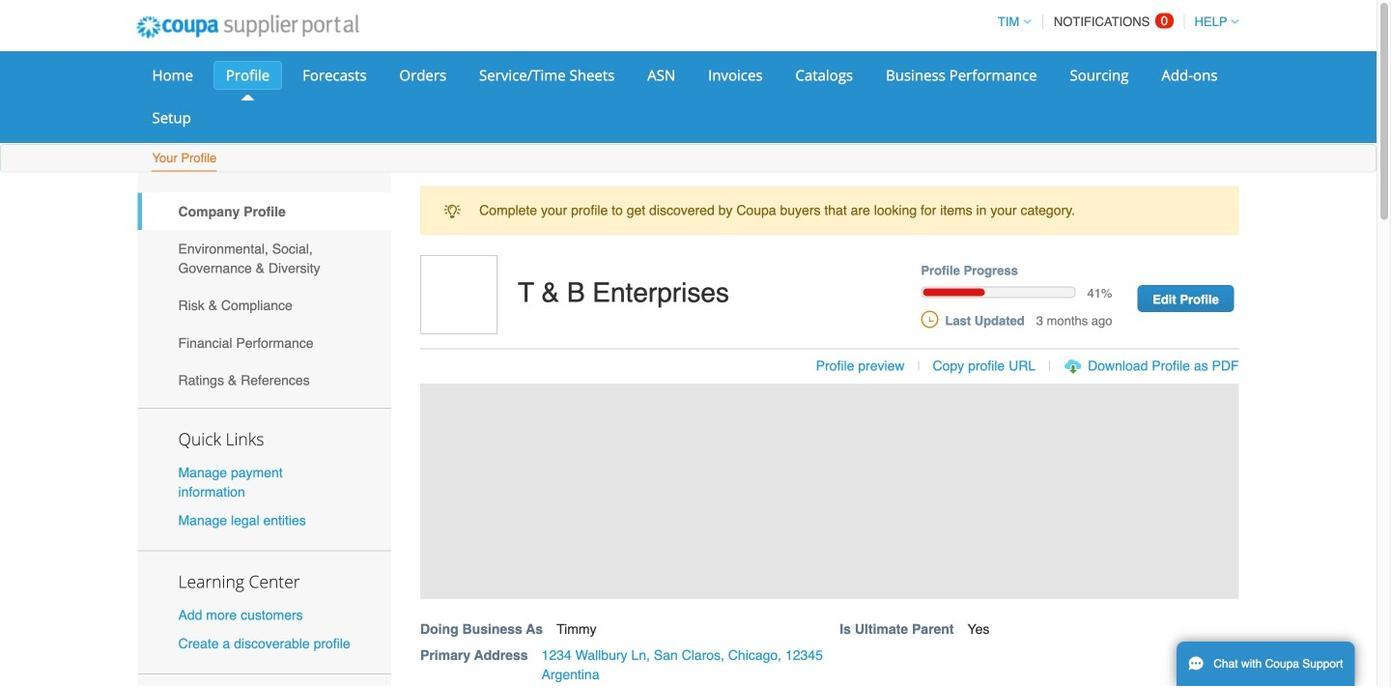 Task type: locate. For each thing, give the bounding box(es) containing it.
alert
[[420, 186, 1239, 235]]

navigation
[[990, 3, 1239, 41]]

banner
[[414, 255, 1260, 686]]

coupa supplier portal image
[[123, 3, 372, 51]]

t & b enterprises image
[[420, 255, 498, 334]]



Task type: vqa. For each thing, say whether or not it's contained in the screenshot.
Banner
yes



Task type: describe. For each thing, give the bounding box(es) containing it.
background image
[[420, 384, 1239, 599]]



